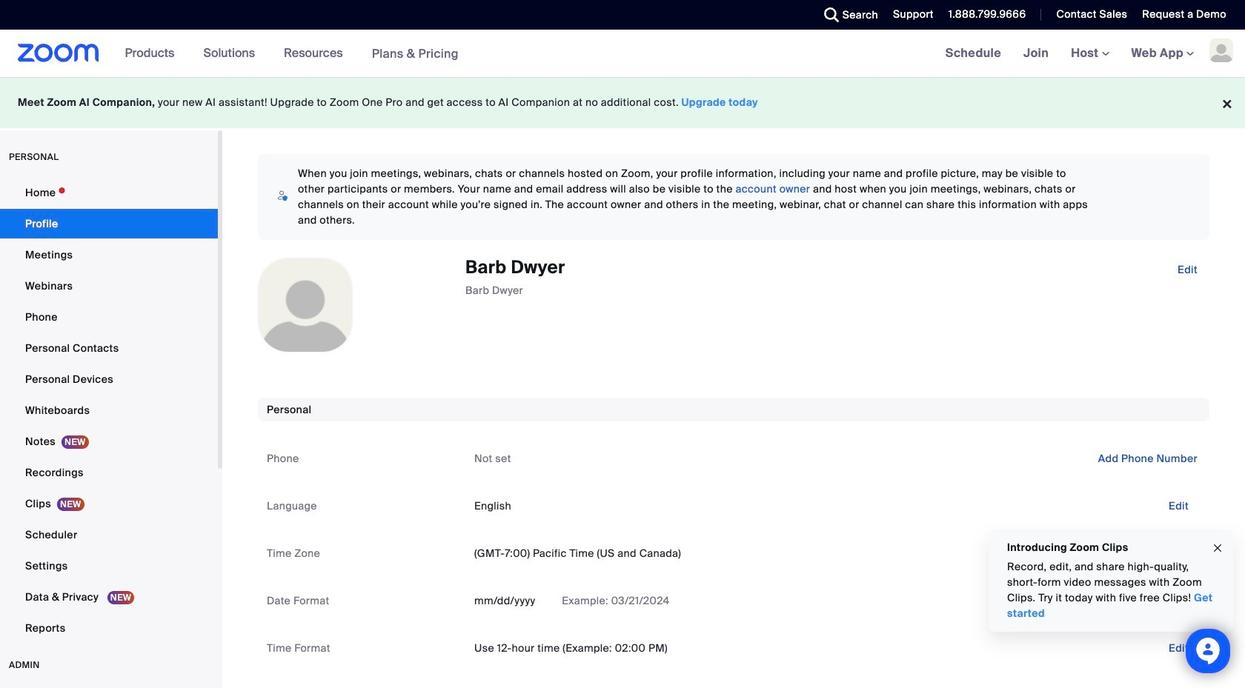 Task type: locate. For each thing, give the bounding box(es) containing it.
close image
[[1212, 540, 1224, 557]]

user photo image
[[259, 259, 352, 352]]

zoom logo image
[[18, 44, 99, 62]]

meetings navigation
[[935, 30, 1246, 78]]

footer
[[0, 77, 1246, 128]]

banner
[[0, 30, 1246, 78]]



Task type: describe. For each thing, give the bounding box(es) containing it.
product information navigation
[[114, 30, 470, 78]]

personal menu menu
[[0, 178, 218, 645]]

profile picture image
[[1210, 39, 1234, 62]]

edit user photo image
[[294, 299, 317, 312]]



Task type: vqa. For each thing, say whether or not it's contained in the screenshot.
footer
yes



